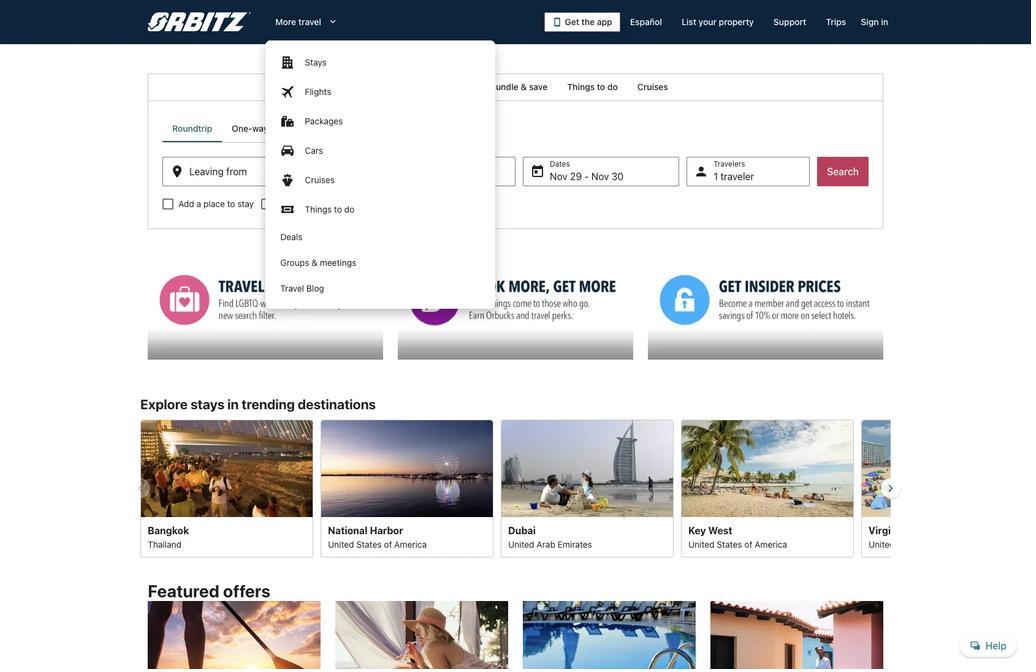 Task type: vqa. For each thing, say whether or not it's contained in the screenshot.


Task type: describe. For each thing, give the bounding box(es) containing it.
roundtrip link
[[163, 115, 222, 142]]

united for key west
[[689, 539, 715, 550]]

in inside featured offers main content
[[227, 396, 239, 412]]

list
[[682, 17, 697, 27]]

packages
[[305, 116, 343, 126]]

united inside "dubai united arab emirates"
[[508, 539, 535, 550]]

to inside tab list
[[597, 82, 605, 92]]

list your property link
[[672, 11, 764, 33]]

0 vertical spatial cruises link
[[628, 74, 678, 101]]

1 vertical spatial things to do
[[305, 204, 355, 215]]

sign in
[[861, 17, 889, 27]]

explore
[[140, 396, 188, 412]]

show next card image
[[884, 481, 898, 496]]

offers
[[223, 581, 271, 602]]

things to do inside tab list
[[567, 82, 618, 92]]

1 nov from the left
[[550, 171, 568, 182]]

2 nov from the left
[[592, 171, 609, 182]]

support link
[[764, 11, 816, 33]]

national harbor united states of america
[[328, 525, 427, 550]]

stay
[[238, 199, 254, 209]]

sign
[[861, 17, 879, 27]]

add for add a car
[[277, 199, 293, 209]]

download the app button image
[[553, 17, 563, 27]]

in inside dropdown button
[[881, 17, 889, 27]]

do inside tab list
[[608, 82, 618, 92]]

states for harbor
[[357, 539, 382, 550]]

1 traveler button
[[687, 157, 810, 186]]

cruises inside tab list
[[638, 82, 668, 92]]

jumeira beach and park featuring a beach as well as a small group of people image
[[501, 420, 674, 517]]

sign in button
[[856, 11, 893, 33]]

1 vertical spatial cruises link
[[266, 166, 496, 195]]

national
[[328, 525, 368, 536]]

one-way link
[[222, 115, 278, 142]]

meetings
[[320, 258, 356, 268]]

featured offers region
[[140, 575, 891, 670]]

roundtrip
[[172, 123, 212, 134]]

bangkok thailand
[[148, 525, 189, 550]]

key west united states of america
[[689, 525, 787, 550]]

united for virginia beach
[[869, 539, 895, 550]]

bundle
[[490, 82, 519, 92]]

featured
[[148, 581, 219, 602]]

español button
[[620, 11, 672, 33]]

trending
[[242, 396, 295, 412]]

trips
[[826, 17, 846, 27]]

stays
[[305, 57, 327, 67]]

more
[[276, 17, 296, 27]]

travel
[[280, 283, 304, 294]]

trips link
[[816, 11, 856, 33]]

a for place
[[197, 199, 201, 209]]

bundle & save
[[490, 82, 548, 92]]

more travel
[[276, 17, 321, 27]]

groups & meetings
[[280, 258, 356, 268]]

travel blog
[[280, 283, 324, 294]]

of for west
[[745, 539, 753, 550]]

stays link
[[266, 48, 496, 77]]

add for add a place to stay
[[178, 199, 194, 209]]

groups & meetings link
[[266, 250, 496, 276]]

deals
[[280, 232, 303, 242]]

deals link
[[266, 224, 496, 250]]

nov 29 - nov 30
[[550, 171, 624, 182]]

things inside tab list
[[567, 82, 595, 92]]

get the app
[[565, 17, 612, 27]]

1 horizontal spatial to
[[334, 204, 342, 215]]

virginia beach showing a beach, general coastal views and a coastal town image
[[862, 420, 1031, 517]]

español
[[630, 17, 662, 27]]

search
[[827, 166, 859, 177]]

cars link
[[266, 136, 496, 166]]

0 vertical spatial things to do link
[[558, 74, 628, 101]]

bangkok
[[148, 525, 189, 536]]

flights link
[[266, 77, 496, 107]]

virginia
[[869, 525, 905, 536]]

the
[[582, 17, 595, 27]]

multi-city
[[288, 123, 327, 134]]

blog
[[306, 283, 324, 294]]

destinations
[[298, 396, 376, 412]]

stays
[[191, 396, 225, 412]]

search button
[[818, 157, 869, 186]]

featured offers
[[148, 581, 271, 602]]

nov 29 - nov 30 button
[[523, 157, 680, 186]]

your
[[699, 17, 717, 27]]

get the app link
[[545, 12, 620, 32]]



Task type: locate. For each thing, give the bounding box(es) containing it.
& inside tab list
[[521, 82, 527, 92]]

states inside virginia beach united states of america
[[897, 539, 923, 550]]

flights
[[305, 86, 331, 97]]

featured offers main content
[[0, 74, 1031, 670]]

0 horizontal spatial cruises
[[305, 175, 335, 185]]

2 horizontal spatial of
[[925, 539, 933, 550]]

1 horizontal spatial a
[[295, 199, 300, 209]]

0 vertical spatial tab list
[[148, 74, 884, 101]]

0 horizontal spatial &
[[312, 258, 318, 268]]

& for groups
[[312, 258, 318, 268]]

1 vertical spatial tab list
[[163, 115, 337, 142]]

3 united from the left
[[689, 539, 715, 550]]

1 states from the left
[[357, 539, 382, 550]]

1 horizontal spatial nov
[[592, 171, 609, 182]]

add left car
[[277, 199, 293, 209]]

of for beach
[[925, 539, 933, 550]]

1 horizontal spatial cruises link
[[628, 74, 678, 101]]

virginia beach united states of america
[[869, 525, 968, 550]]

0 vertical spatial things to do
[[567, 82, 618, 92]]

0 horizontal spatial nov
[[550, 171, 568, 182]]

2 add from the left
[[277, 199, 293, 209]]

1 horizontal spatial in
[[881, 17, 889, 27]]

things to do up meetings
[[305, 204, 355, 215]]

0 horizontal spatial cruises link
[[266, 166, 496, 195]]

packages link
[[266, 107, 496, 136]]

beach
[[908, 525, 937, 536]]

1 traveler
[[714, 171, 754, 182]]

1 horizontal spatial states
[[717, 539, 742, 550]]

3 america from the left
[[935, 539, 968, 550]]

city
[[312, 123, 327, 134]]

2 states from the left
[[717, 539, 742, 550]]

emirates
[[558, 539, 592, 550]]

way
[[252, 123, 268, 134]]

1 horizontal spatial things
[[567, 82, 595, 92]]

america inside virginia beach united states of america
[[935, 539, 968, 550]]

key
[[689, 525, 706, 536]]

0 horizontal spatial add
[[178, 199, 194, 209]]

arab
[[537, 539, 556, 550]]

1 horizontal spatial things to do
[[567, 82, 618, 92]]

america for beach
[[935, 539, 968, 550]]

traveler
[[721, 171, 754, 182]]

united down the dubai
[[508, 539, 535, 550]]

america
[[394, 539, 427, 550], [755, 539, 787, 550], [935, 539, 968, 550]]

cars
[[305, 145, 323, 156]]

add a place to stay
[[178, 199, 254, 209]]

states down beach
[[897, 539, 923, 550]]

things to do link up the groups & meetings link
[[266, 195, 496, 224]]

save
[[529, 82, 548, 92]]

1
[[714, 171, 718, 182]]

cruises
[[638, 82, 668, 92], [305, 175, 335, 185]]

2 horizontal spatial states
[[897, 539, 923, 550]]

1 add from the left
[[178, 199, 194, 209]]

united inside key west united states of america
[[689, 539, 715, 550]]

1 horizontal spatial add
[[277, 199, 293, 209]]

29
[[570, 171, 582, 182]]

a left car
[[295, 199, 300, 209]]

states inside national harbor united states of america
[[357, 539, 382, 550]]

states inside key west united states of america
[[717, 539, 742, 550]]

0 horizontal spatial a
[[197, 199, 201, 209]]

of for harbor
[[384, 539, 392, 550]]

4 united from the left
[[869, 539, 895, 550]]

things to do link
[[558, 74, 628, 101], [266, 195, 496, 224]]

list your property
[[682, 17, 754, 27]]

0 vertical spatial &
[[521, 82, 527, 92]]

1 horizontal spatial cruises
[[638, 82, 668, 92]]

&
[[521, 82, 527, 92], [312, 258, 318, 268]]

a for car
[[295, 199, 300, 209]]

things to do right save
[[567, 82, 618, 92]]

0 horizontal spatial to
[[227, 199, 235, 209]]

1 vertical spatial things
[[305, 204, 332, 215]]

1 of from the left
[[384, 539, 392, 550]]

explore stays in trending destinations
[[140, 396, 376, 412]]

states down west
[[717, 539, 742, 550]]

nov right -
[[592, 171, 609, 182]]

0 vertical spatial in
[[881, 17, 889, 27]]

in right stays
[[227, 396, 239, 412]]

1 horizontal spatial of
[[745, 539, 753, 550]]

1 horizontal spatial things to do link
[[558, 74, 628, 101]]

a left place
[[197, 199, 201, 209]]

1 vertical spatial do
[[344, 204, 355, 215]]

things to do
[[567, 82, 618, 92], [305, 204, 355, 215]]

one-way
[[232, 123, 268, 134]]

south beach featuring tropical scenes, general coastal views and a beach image
[[681, 420, 854, 517]]

& right groups
[[312, 258, 318, 268]]

america for harbor
[[394, 539, 427, 550]]

0 horizontal spatial things to do link
[[266, 195, 496, 224]]

0 horizontal spatial things to do
[[305, 204, 355, 215]]

united down 'national'
[[328, 539, 354, 550]]

support
[[774, 17, 807, 27]]

1 horizontal spatial do
[[608, 82, 618, 92]]

united down key
[[689, 539, 715, 550]]

0 horizontal spatial of
[[384, 539, 392, 550]]

0 horizontal spatial things
[[305, 204, 332, 215]]

groups
[[280, 258, 309, 268]]

add left place
[[178, 199, 194, 209]]

1 vertical spatial &
[[312, 258, 318, 268]]

-
[[585, 171, 589, 182]]

3 states from the left
[[897, 539, 923, 550]]

of inside national harbor united states of america
[[384, 539, 392, 550]]

states for west
[[717, 539, 742, 550]]

states for beach
[[897, 539, 923, 550]]

a
[[197, 199, 201, 209], [295, 199, 300, 209]]

thailand
[[148, 539, 182, 550]]

dubai
[[508, 525, 536, 536]]

30
[[612, 171, 624, 182]]

multi-
[[288, 123, 312, 134]]

things up groups & meetings
[[305, 204, 332, 215]]

0 horizontal spatial states
[[357, 539, 382, 550]]

app
[[597, 17, 612, 27]]

united
[[328, 539, 354, 550], [508, 539, 535, 550], [689, 539, 715, 550], [869, 539, 895, 550]]

1 a from the left
[[197, 199, 201, 209]]

america inside key west united states of america
[[755, 539, 787, 550]]

bundle & save link
[[481, 74, 558, 101]]

orbitz logo image
[[148, 12, 251, 32]]

multi-city link
[[278, 115, 337, 142]]

dubai united arab emirates
[[508, 525, 592, 550]]

& for bundle
[[521, 82, 527, 92]]

2 horizontal spatial america
[[935, 539, 968, 550]]

bangkok featuring a bridge, skyline and a river or creek image
[[140, 420, 313, 517]]

united down virginia
[[869, 539, 895, 550]]

nov left "29"
[[550, 171, 568, 182]]

show previous card image
[[133, 481, 148, 496]]

place
[[204, 199, 225, 209]]

in right sign
[[881, 17, 889, 27]]

1 vertical spatial things to do link
[[266, 195, 496, 224]]

one-
[[232, 123, 252, 134]]

things to do link right save
[[558, 74, 628, 101]]

car
[[302, 199, 315, 209]]

states down the harbor
[[357, 539, 382, 550]]

america for west
[[755, 539, 787, 550]]

3 of from the left
[[925, 539, 933, 550]]

get
[[565, 17, 579, 27]]

property
[[719, 17, 754, 27]]

add a car
[[277, 199, 315, 209]]

1 vertical spatial in
[[227, 396, 239, 412]]

0 horizontal spatial in
[[227, 396, 239, 412]]

united for national harbor
[[328, 539, 354, 550]]

united inside national harbor united states of america
[[328, 539, 354, 550]]

america inside national harbor united states of america
[[394, 539, 427, 550]]

2 of from the left
[[745, 539, 753, 550]]

add
[[178, 199, 194, 209], [277, 199, 293, 209]]

travel blog link
[[266, 276, 496, 302]]

things
[[567, 82, 595, 92], [305, 204, 332, 215]]

1 horizontal spatial &
[[521, 82, 527, 92]]

tab list containing bundle & save
[[148, 74, 884, 101]]

2 horizontal spatial to
[[597, 82, 605, 92]]

2 a from the left
[[295, 199, 300, 209]]

of inside virginia beach united states of america
[[925, 539, 933, 550]]

0 horizontal spatial america
[[394, 539, 427, 550]]

1 horizontal spatial america
[[755, 539, 787, 550]]

0 horizontal spatial do
[[344, 204, 355, 215]]

2 america from the left
[[755, 539, 787, 550]]

0 vertical spatial do
[[608, 82, 618, 92]]

1 vertical spatial cruises
[[305, 175, 335, 185]]

& left save
[[521, 82, 527, 92]]

of inside key west united states of america
[[745, 539, 753, 550]]

travel
[[299, 17, 321, 27]]

1 america from the left
[[394, 539, 427, 550]]

cruises link
[[628, 74, 678, 101], [266, 166, 496, 195]]

0 vertical spatial cruises
[[638, 82, 668, 92]]

harbor
[[370, 525, 403, 536]]

west
[[709, 525, 733, 536]]

things right save
[[567, 82, 595, 92]]

states
[[357, 539, 382, 550], [717, 539, 742, 550], [897, 539, 923, 550]]

tab list
[[148, 74, 884, 101], [163, 115, 337, 142]]

0 vertical spatial things
[[567, 82, 595, 92]]

more travel button
[[266, 11, 348, 33]]

united inside virginia beach united states of america
[[869, 539, 895, 550]]

2 united from the left
[[508, 539, 535, 550]]

1 united from the left
[[328, 539, 354, 550]]

tab list containing roundtrip
[[163, 115, 337, 142]]



